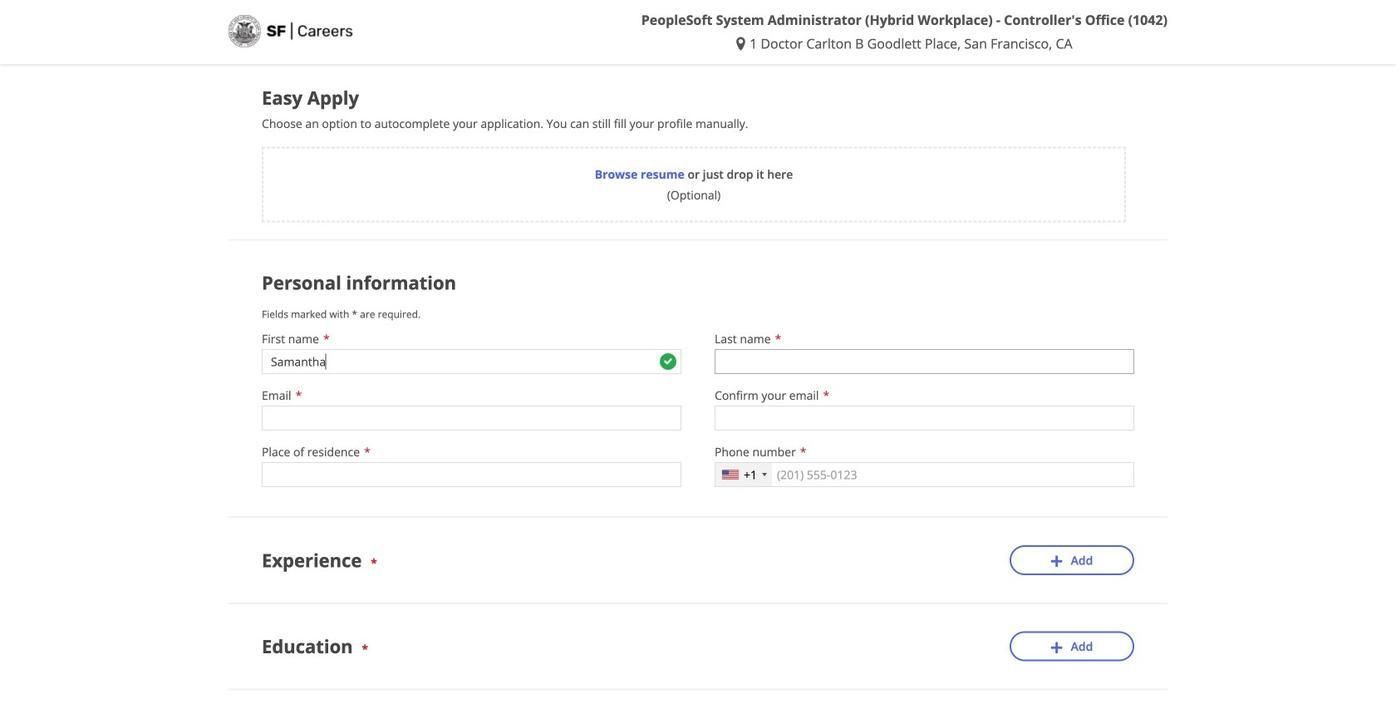 Task type: vqa. For each thing, say whether or not it's contained in the screenshot.
'Location' icon
yes



Task type: describe. For each thing, give the bounding box(es) containing it.
city and county of san francisco logo image
[[229, 15, 353, 47]]

location image
[[737, 37, 750, 50]]



